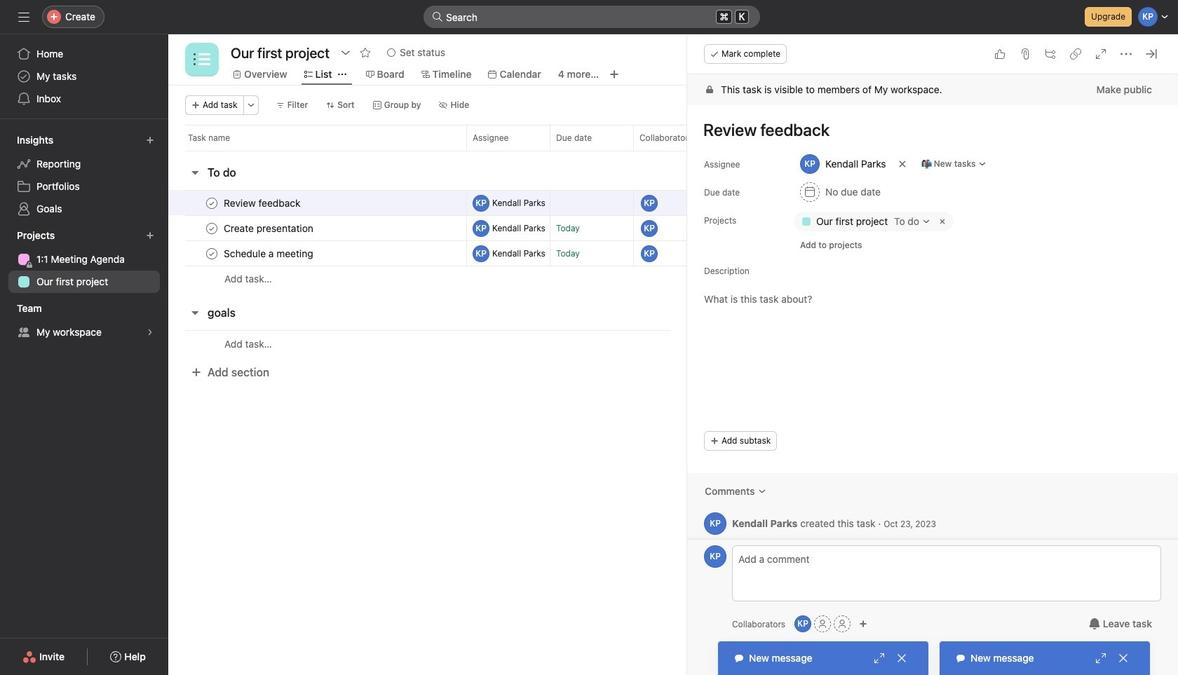 Task type: locate. For each thing, give the bounding box(es) containing it.
0 horizontal spatial add or remove collaborators image
[[795, 616, 812, 633]]

1 vertical spatial task name text field
[[221, 247, 317, 261]]

add to starred image
[[360, 47, 371, 58]]

0 vertical spatial mark complete image
[[203, 195, 220, 211]]

mark complete image inside review feedback cell
[[203, 195, 220, 211]]

None text field
[[227, 40, 333, 65]]

mark complete checkbox inside schedule a meeting cell
[[203, 245, 220, 262]]

0 vertical spatial open user profile image
[[704, 513, 727, 535]]

task name text field inside review feedback cell
[[221, 196, 305, 210]]

2 task name text field from the top
[[221, 247, 317, 261]]

1 vertical spatial mark complete image
[[203, 245, 220, 262]]

mark complete checkbox down mark complete image
[[203, 245, 220, 262]]

1 task name text field from the top
[[221, 196, 305, 210]]

mark complete image inside schedule a meeting cell
[[203, 245, 220, 262]]

Task name text field
[[221, 196, 305, 210], [221, 247, 317, 261]]

2 mark complete image from the top
[[203, 245, 220, 262]]

mark complete image for review feedback cell
[[203, 195, 220, 211]]

task name text field down task name text field
[[221, 247, 317, 261]]

expand new message image
[[1095, 653, 1107, 664]]

Mark complete checkbox
[[203, 220, 220, 237], [203, 245, 220, 262]]

header to do tree grid
[[168, 189, 943, 292]]

0 likes. click to like this task image
[[995, 48, 1006, 60]]

schedule a meeting cell
[[168, 241, 466, 267]]

close image
[[1118, 653, 1129, 664]]

see details, my workspace image
[[146, 328, 154, 337]]

mark complete image up mark complete image
[[203, 195, 220, 211]]

prominent image
[[432, 11, 443, 22]]

create presentation cell
[[168, 215, 466, 241]]

attachments: add a file to this task, review feedback image
[[1020, 48, 1031, 60]]

None field
[[424, 6, 760, 28]]

tab actions image
[[338, 70, 346, 79]]

collapse task list for this group image
[[189, 307, 201, 318]]

new insights image
[[146, 136, 154, 144]]

2 open user profile image from the top
[[704, 546, 727, 568]]

1 mark complete checkbox from the top
[[203, 220, 220, 237]]

row
[[168, 125, 958, 151], [185, 150, 925, 151], [168, 189, 943, 217], [168, 214, 943, 242], [168, 240, 943, 268], [168, 266, 943, 292], [168, 330, 943, 357]]

more actions for this task image
[[1121, 48, 1132, 60]]

mark complete image
[[203, 195, 220, 211], [203, 245, 220, 262]]

comments image
[[758, 487, 766, 496]]

close image
[[896, 653, 908, 664]]

2 mark complete checkbox from the top
[[203, 245, 220, 262]]

collapse task list for this group image
[[189, 167, 201, 178]]

full screen image
[[1095, 48, 1107, 60]]

task name text field up task name text field
[[221, 196, 305, 210]]

0 vertical spatial mark complete checkbox
[[203, 220, 220, 237]]

mark complete checkbox inside create presentation cell
[[203, 220, 220, 237]]

open user profile image
[[704, 513, 727, 535], [704, 546, 727, 568]]

1 vertical spatial open user profile image
[[704, 546, 727, 568]]

task name text field for mark complete icon in the review feedback cell
[[221, 196, 305, 210]]

0 vertical spatial task name text field
[[221, 196, 305, 210]]

1 vertical spatial mark complete checkbox
[[203, 245, 220, 262]]

add or remove collaborators image
[[795, 616, 812, 633], [859, 620, 868, 628]]

add tab image
[[609, 69, 620, 80]]

1 mark complete image from the top
[[203, 195, 220, 211]]

mark complete image down mark complete image
[[203, 245, 220, 262]]

main content
[[687, 74, 1178, 553]]

teams element
[[0, 296, 168, 346]]

task name text field inside schedule a meeting cell
[[221, 247, 317, 261]]

mark complete checkbox down mark complete option
[[203, 220, 220, 237]]

projects element
[[0, 223, 168, 296]]

global element
[[0, 34, 168, 119]]

mark complete checkbox for task name text box in schedule a meeting cell
[[203, 245, 220, 262]]



Task type: vqa. For each thing, say whether or not it's contained in the screenshot.
Add or remove collaborators image
yes



Task type: describe. For each thing, give the bounding box(es) containing it.
remove image
[[937, 216, 948, 227]]

review feedback cell
[[168, 190, 466, 216]]

mark complete image
[[203, 220, 220, 237]]

more actions image
[[247, 101, 255, 109]]

Task name text field
[[221, 221, 318, 235]]

Mark complete checkbox
[[203, 195, 220, 211]]

expand new message image
[[874, 653, 885, 664]]

review feedback dialog
[[687, 34, 1178, 675]]

new project or portfolio image
[[146, 231, 154, 240]]

insights element
[[0, 128, 168, 223]]

1 horizontal spatial add or remove collaborators image
[[859, 620, 868, 628]]

show options image
[[340, 47, 351, 58]]

Search tasks, projects, and more text field
[[424, 6, 760, 28]]

copy task link image
[[1070, 48, 1081, 60]]

close details image
[[1146, 48, 1157, 60]]

mark complete checkbox for task name text field
[[203, 220, 220, 237]]

Task Name text field
[[694, 114, 1161, 146]]

hide sidebar image
[[18, 11, 29, 22]]

mark complete image for schedule a meeting cell
[[203, 245, 220, 262]]

list image
[[194, 51, 210, 68]]

1 open user profile image from the top
[[704, 513, 727, 535]]

task name text field for mark complete icon within the schedule a meeting cell
[[221, 247, 317, 261]]

add subtask image
[[1045, 48, 1056, 60]]

remove assignee image
[[898, 160, 907, 168]]



